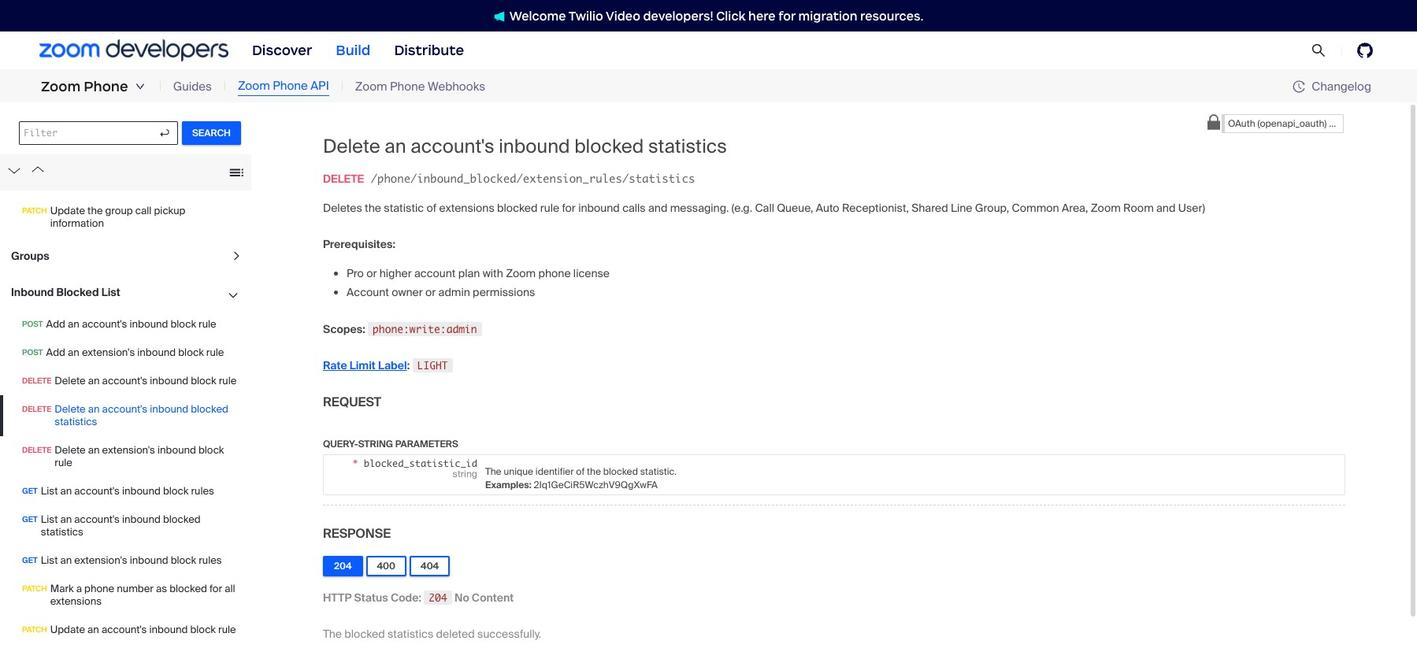 Task type: describe. For each thing, give the bounding box(es) containing it.
for
[[779, 8, 796, 23]]

blocked
[[345, 627, 385, 641]]

204 inside button
[[334, 560, 352, 573]]

zoom for zoom phone webhooks
[[355, 79, 387, 94]]

zoom phone webhooks
[[355, 79, 486, 94]]

phone for zoom phone
[[84, 78, 128, 95]]

the blocked statistics deleted successfully.
[[323, 627, 542, 641]]

here
[[749, 8, 776, 23]]

zoom phone api link
[[238, 77, 329, 96]]

successfully.
[[478, 627, 542, 641]]

404 button
[[410, 556, 450, 577]]

welcome twilio video developers! click here for migration resources. link
[[478, 7, 940, 24]]

parameters
[[395, 438, 459, 451]]

400 button
[[366, 556, 407, 577]]

welcome
[[510, 8, 566, 23]]

404
[[421, 560, 439, 573]]

response
[[323, 525, 391, 542]]

http
[[323, 591, 352, 605]]

content
[[472, 591, 514, 605]]

guides link
[[173, 78, 212, 96]]

query-
[[323, 438, 358, 451]]

the
[[323, 627, 342, 641]]

zoom phone
[[41, 78, 128, 95]]

github image
[[1358, 43, 1374, 58]]

204 inside http status code: 204 no content
[[429, 592, 447, 604]]

statistics
[[388, 627, 434, 641]]

string
[[358, 438, 393, 451]]

zoom phone webhooks link
[[355, 78, 486, 96]]

no
[[455, 591, 470, 605]]

welcome twilio video developers! click here for migration resources.
[[510, 8, 924, 23]]

phone for zoom phone api
[[273, 78, 308, 94]]

query-string parameters
[[323, 438, 459, 451]]

zoom for zoom phone api
[[238, 78, 270, 94]]

resources.
[[861, 8, 924, 23]]



Task type: locate. For each thing, give the bounding box(es) containing it.
migration
[[799, 8, 858, 23]]

twilio
[[569, 8, 604, 23]]

2 zoom from the left
[[238, 78, 270, 94]]

1 horizontal spatial 204
[[429, 592, 447, 604]]

history image
[[1294, 80, 1313, 93]]

phone
[[84, 78, 128, 95], [273, 78, 308, 94], [390, 79, 425, 94]]

1 horizontal spatial zoom
[[238, 78, 270, 94]]

zoom for zoom phone
[[41, 78, 81, 95]]

phone left "down" icon
[[84, 78, 128, 95]]

history image
[[1294, 80, 1306, 93]]

changelog
[[1313, 78, 1372, 94]]

204 up http
[[334, 560, 352, 573]]

github image
[[1358, 43, 1374, 58]]

click
[[717, 8, 746, 23]]

3 zoom from the left
[[355, 79, 387, 94]]

code:
[[391, 591, 422, 605]]

zoom
[[41, 78, 81, 95], [238, 78, 270, 94], [355, 79, 387, 94]]

1 zoom from the left
[[41, 78, 81, 95]]

phone for zoom phone webhooks
[[390, 79, 425, 94]]

search image
[[1312, 43, 1327, 58], [1312, 43, 1327, 58]]

204 left the no
[[429, 592, 447, 604]]

status
[[354, 591, 388, 605]]

204
[[334, 560, 352, 573], [429, 592, 447, 604]]

1 phone from the left
[[84, 78, 128, 95]]

1 vertical spatial 204
[[429, 592, 447, 604]]

guides
[[173, 79, 212, 94]]

changelog link
[[1294, 78, 1372, 94]]

deleted
[[436, 627, 475, 641]]

zoom developer logo image
[[39, 40, 229, 61]]

webhooks
[[428, 79, 486, 94]]

video
[[606, 8, 641, 23]]

notification image
[[494, 11, 510, 22]]

0 horizontal spatial phone
[[84, 78, 128, 95]]

phone left api
[[273, 78, 308, 94]]

developers!
[[644, 8, 714, 23]]

http status code: 204 no content
[[323, 591, 514, 605]]

400
[[377, 560, 396, 573]]

2 horizontal spatial phone
[[390, 79, 425, 94]]

zoom phone api
[[238, 78, 329, 94]]

0 horizontal spatial 204
[[334, 560, 352, 573]]

api
[[311, 78, 329, 94]]

2 phone from the left
[[273, 78, 308, 94]]

3 phone from the left
[[390, 79, 425, 94]]

notification image
[[494, 11, 505, 22]]

0 vertical spatial 204
[[334, 560, 352, 573]]

down image
[[135, 82, 145, 91]]

204 button
[[323, 556, 363, 577]]

0 horizontal spatial zoom
[[41, 78, 81, 95]]

request
[[323, 394, 382, 410]]

1 horizontal spatial phone
[[273, 78, 308, 94]]

2 horizontal spatial zoom
[[355, 79, 387, 94]]

phone left 'webhooks'
[[390, 79, 425, 94]]



Task type: vqa. For each thing, say whether or not it's contained in the screenshot.
"Zoom" in Zoom Phone API link
yes



